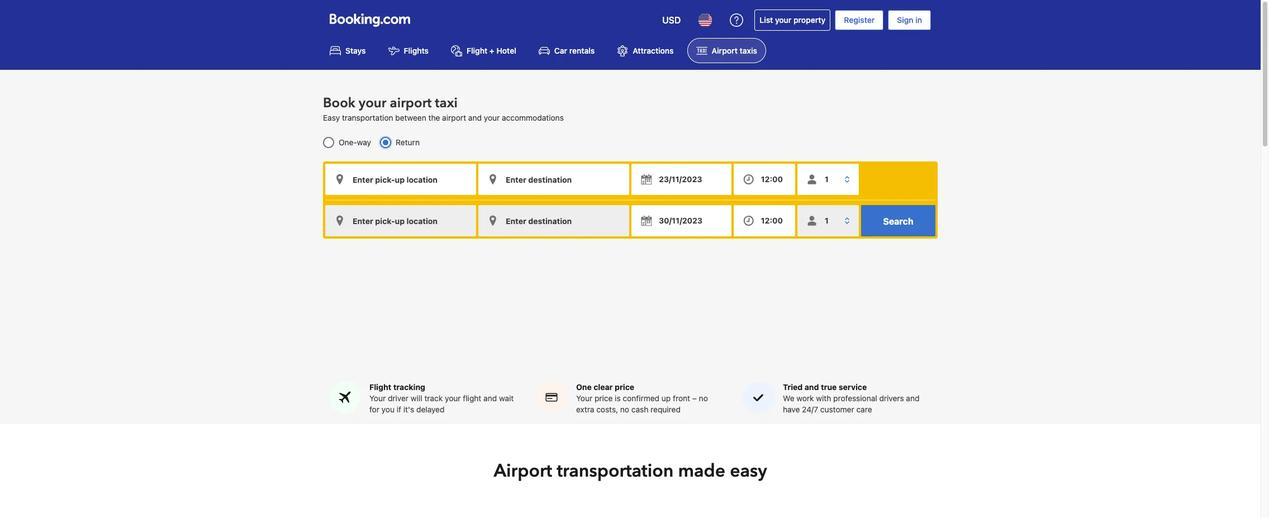 Task type: describe. For each thing, give the bounding box(es) containing it.
for
[[370, 405, 380, 414]]

tried
[[783, 382, 803, 392]]

airport transportation made easy
[[494, 459, 768, 484]]

flight for flight tracking your driver will track your flight and wait for you if it's delayed
[[370, 382, 392, 392]]

23/11/2023
[[659, 175, 703, 184]]

stays link
[[321, 38, 375, 63]]

clear
[[594, 382, 613, 392]]

flights link
[[379, 38, 438, 63]]

0 vertical spatial airport
[[390, 94, 432, 113]]

one
[[577, 382, 592, 392]]

and right drivers
[[907, 394, 920, 403]]

your inside flight tracking your driver will track your flight and wait for you if it's delayed
[[370, 394, 386, 403]]

your inside flight tracking your driver will track your flight and wait for you if it's delayed
[[445, 394, 461, 403]]

book
[[323, 94, 356, 113]]

confirmed
[[623, 394, 660, 403]]

1 vertical spatial no
[[621, 405, 630, 414]]

and up work at right bottom
[[805, 382, 820, 392]]

we
[[783, 394, 795, 403]]

attractions link
[[609, 38, 683, 63]]

extra
[[577, 405, 595, 414]]

taxis
[[740, 46, 758, 56]]

easy
[[323, 113, 340, 123]]

delayed
[[417, 405, 445, 414]]

costs,
[[597, 405, 619, 414]]

taxi
[[435, 94, 458, 113]]

work
[[797, 394, 815, 403]]

airport for airport transportation made easy
[[494, 459, 553, 484]]

23/11/2023 button
[[632, 164, 732, 195]]

12:00 button for 23/11/2023
[[734, 164, 796, 195]]

drivers
[[880, 394, 905, 403]]

1 vertical spatial airport
[[442, 113, 466, 123]]

up
[[662, 394, 671, 403]]

car
[[555, 46, 568, 56]]

search
[[884, 217, 914, 227]]

Enter destination text field
[[479, 164, 630, 195]]

tracking
[[394, 382, 426, 392]]

it's
[[404, 405, 415, 414]]

sign in
[[898, 15, 923, 25]]

register
[[845, 15, 875, 25]]

and inside flight tracking your driver will track your flight and wait for you if it's delayed
[[484, 394, 497, 403]]

professional
[[834, 394, 878, 403]]

30/11/2023 button
[[632, 205, 732, 237]]

sign
[[898, 15, 914, 25]]

will
[[411, 394, 423, 403]]

stays
[[346, 46, 366, 56]]

your left accommodations
[[484, 113, 500, 123]]

usd button
[[656, 7, 688, 34]]

customer
[[821, 405, 855, 414]]



Task type: vqa. For each thing, say whether or not it's contained in the screenshot.
Flight + Hotel
yes



Task type: locate. For each thing, give the bounding box(es) containing it.
flight
[[467, 46, 488, 56], [370, 382, 392, 392]]

0 vertical spatial airport
[[712, 46, 738, 56]]

with
[[817, 394, 832, 403]]

airport taxis link
[[688, 38, 767, 63]]

2 your from the left
[[577, 394, 593, 403]]

12:00
[[761, 175, 783, 184], [761, 216, 783, 226]]

0 vertical spatial 12:00
[[761, 175, 783, 184]]

accommodations
[[502, 113, 564, 123]]

flight
[[463, 394, 482, 403]]

1 horizontal spatial no
[[699, 394, 708, 403]]

2 12:00 button from the top
[[734, 205, 796, 237]]

1 horizontal spatial your
[[577, 394, 593, 403]]

you
[[382, 405, 395, 414]]

0 horizontal spatial flight
[[370, 382, 392, 392]]

0 horizontal spatial transportation
[[342, 113, 393, 123]]

1 12:00 from the top
[[761, 175, 783, 184]]

1 vertical spatial airport
[[494, 459, 553, 484]]

flight + hotel link
[[442, 38, 526, 63]]

0 horizontal spatial airport
[[390, 94, 432, 113]]

search button
[[862, 205, 936, 237]]

airport
[[390, 94, 432, 113], [442, 113, 466, 123]]

airport down taxi
[[442, 113, 466, 123]]

1 horizontal spatial price
[[615, 382, 635, 392]]

flight + hotel
[[467, 46, 517, 56]]

required
[[651, 405, 681, 414]]

in
[[916, 15, 923, 25]]

price down clear at the left
[[595, 394, 613, 403]]

return
[[396, 138, 420, 147]]

12:00 for 30/11/2023
[[761, 216, 783, 226]]

1 vertical spatial 12:00
[[761, 216, 783, 226]]

car rentals
[[555, 46, 595, 56]]

24/7
[[803, 405, 819, 414]]

no
[[699, 394, 708, 403], [621, 405, 630, 414]]

way
[[357, 138, 371, 147]]

booking.com online hotel reservations image
[[330, 13, 410, 27]]

cash
[[632, 405, 649, 414]]

1 horizontal spatial airport
[[442, 113, 466, 123]]

list your property
[[760, 15, 826, 25]]

price up is
[[615, 382, 635, 392]]

flight inside flight tracking your driver will track your flight and wait for you if it's delayed
[[370, 382, 392, 392]]

rentals
[[570, 46, 595, 56]]

flight left +
[[467, 46, 488, 56]]

1 vertical spatial 12:00 button
[[734, 205, 796, 237]]

true
[[821, 382, 837, 392]]

1 your from the left
[[370, 394, 386, 403]]

and
[[469, 113, 482, 123], [805, 382, 820, 392], [484, 394, 497, 403], [907, 394, 920, 403]]

–
[[693, 394, 697, 403]]

one clear price your price is confirmed up front – no extra costs, no cash required
[[577, 382, 708, 414]]

0 horizontal spatial price
[[595, 394, 613, 403]]

register link
[[836, 10, 884, 30]]

tried and true service we work with professional drivers and have 24/7 customer care
[[783, 382, 920, 414]]

1 horizontal spatial airport
[[712, 46, 738, 56]]

1 vertical spatial transportation
[[557, 459, 674, 484]]

30/11/2023
[[659, 216, 703, 226]]

book your airport taxi easy transportation between the airport and your accommodations
[[323, 94, 564, 123]]

easy
[[730, 459, 768, 484]]

is
[[615, 394, 621, 403]]

service
[[839, 382, 867, 392]]

list
[[760, 15, 774, 25]]

0 horizontal spatial airport
[[494, 459, 553, 484]]

0 vertical spatial no
[[699, 394, 708, 403]]

+
[[490, 46, 495, 56]]

your inside the one clear price your price is confirmed up front – no extra costs, no cash required
[[577, 394, 593, 403]]

0 horizontal spatial no
[[621, 405, 630, 414]]

flight up driver
[[370, 382, 392, 392]]

usd
[[663, 15, 681, 25]]

sign in link
[[889, 10, 932, 30]]

price
[[615, 382, 635, 392], [595, 394, 613, 403]]

flights
[[404, 46, 429, 56]]

your up for
[[370, 394, 386, 403]]

0 vertical spatial transportation
[[342, 113, 393, 123]]

airport
[[712, 46, 738, 56], [494, 459, 553, 484]]

0 vertical spatial 12:00 button
[[734, 164, 796, 195]]

the
[[429, 113, 440, 123]]

1 horizontal spatial flight
[[467, 46, 488, 56]]

flight tracking your driver will track your flight and wait for you if it's delayed
[[370, 382, 514, 414]]

12:00 button for 30/11/2023
[[734, 205, 796, 237]]

your right list
[[776, 15, 792, 25]]

1 horizontal spatial transportation
[[557, 459, 674, 484]]

your right book
[[359, 94, 387, 113]]

driver
[[388, 394, 409, 403]]

1 vertical spatial price
[[595, 394, 613, 403]]

your right track
[[445, 394, 461, 403]]

made
[[679, 459, 726, 484]]

12:00 button
[[734, 164, 796, 195], [734, 205, 796, 237]]

airport taxis
[[712, 46, 758, 56]]

between
[[396, 113, 427, 123]]

your
[[776, 15, 792, 25], [359, 94, 387, 113], [484, 113, 500, 123], [445, 394, 461, 403]]

and right the
[[469, 113, 482, 123]]

front
[[673, 394, 691, 403]]

airport up between
[[390, 94, 432, 113]]

wait
[[499, 394, 514, 403]]

track
[[425, 394, 443, 403]]

your
[[370, 394, 386, 403], [577, 394, 593, 403]]

2 12:00 from the top
[[761, 216, 783, 226]]

no right –
[[699, 394, 708, 403]]

list your property link
[[755, 10, 831, 31]]

and left wait
[[484, 394, 497, 403]]

flight for flight + hotel
[[467, 46, 488, 56]]

1 vertical spatial flight
[[370, 382, 392, 392]]

if
[[397, 405, 402, 414]]

have
[[783, 405, 800, 414]]

hotel
[[497, 46, 517, 56]]

one-way
[[339, 138, 371, 147]]

1 12:00 button from the top
[[734, 164, 796, 195]]

0 horizontal spatial your
[[370, 394, 386, 403]]

12:00 for 23/11/2023
[[761, 175, 783, 184]]

your down one
[[577, 394, 593, 403]]

one-
[[339, 138, 357, 147]]

no down is
[[621, 405, 630, 414]]

transportation
[[342, 113, 393, 123], [557, 459, 674, 484]]

Enter pick-up location text field
[[325, 164, 476, 195]]

0 vertical spatial flight
[[467, 46, 488, 56]]

car rentals link
[[530, 38, 604, 63]]

care
[[857, 405, 873, 414]]

and inside book your airport taxi easy transportation between the airport and your accommodations
[[469, 113, 482, 123]]

0 vertical spatial price
[[615, 382, 635, 392]]

transportation inside book your airport taxi easy transportation between the airport and your accommodations
[[342, 113, 393, 123]]

attractions
[[633, 46, 674, 56]]

airport for airport taxis
[[712, 46, 738, 56]]

property
[[794, 15, 826, 25]]



